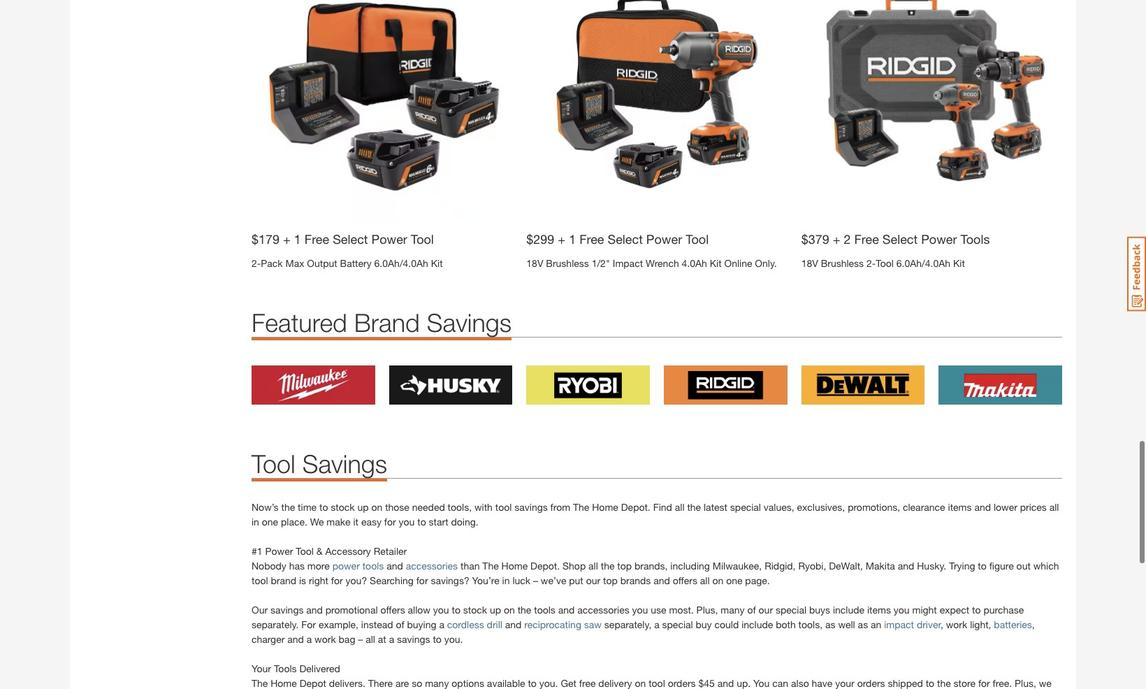 Task type: describe. For each thing, give the bounding box(es) containing it.
0 horizontal spatial for
[[331, 575, 343, 586]]

all inside the , charger and a work bag – all at a savings to you.
[[366, 633, 375, 645]]

you up "impact"
[[894, 604, 910, 616]]

free for $299
[[580, 231, 604, 247]]

to up light, on the bottom right of the page
[[972, 604, 981, 616]]

free for $179
[[305, 231, 329, 247]]

#1 power tool & accessory retailer
[[252, 545, 407, 557]]

impact
[[884, 619, 914, 631]]

$179 + 1 free select power tool image
[[252, 0, 513, 223]]

all right shop
[[589, 560, 598, 572]]

the left latest
[[687, 501, 701, 513]]

brushless for 2
[[821, 257, 864, 269]]

example,
[[319, 619, 359, 631]]

on inside our savings and promotional offers allow you to stock up on the tools and accessories you use most. plus, many of our special buys include items you might expect to purchase separately. for example, instead of buying a
[[504, 604, 515, 616]]

you right 'allow'
[[433, 604, 449, 616]]

more
[[307, 560, 330, 572]]

cordless drill link
[[447, 619, 502, 631]]

prices
[[1020, 501, 1047, 513]]

delivered
[[299, 663, 340, 675]]

2 horizontal spatial for
[[416, 575, 428, 586]]

+ for $179
[[283, 231, 291, 247]]

to inside the , charger and a work bag – all at a savings to you.
[[433, 633, 442, 645]]

could
[[715, 619, 739, 631]]

0 vertical spatial top
[[617, 560, 632, 572]]

1 horizontal spatial 6.0ah/4.0ah
[[897, 257, 951, 269]]

latest
[[704, 501, 728, 513]]

lower
[[994, 501, 1018, 513]]

for
[[301, 619, 316, 631]]

savings?
[[431, 575, 469, 586]]

and inside now's the time to stock up on those needed tools, with tool savings from the home depot. find all the latest special values, exclusives, promotions, clearance items and lower prices all in one place. we make it easy for you to start doing.
[[975, 501, 991, 513]]

values,
[[764, 501, 794, 513]]

buys
[[809, 604, 830, 616]]

saw
[[584, 619, 602, 631]]

to up "we"
[[319, 501, 328, 513]]

at
[[378, 633, 386, 645]]

items inside our savings and promotional offers allow you to stock up on the tools and accessories you use most. plus, many of our special buys include items you might expect to purchase separately. for example, instead of buying a
[[867, 604, 891, 616]]

ryobi,
[[798, 560, 826, 572]]

which
[[1034, 560, 1059, 572]]

only.
[[755, 257, 777, 269]]

18v for $299 + 1 free select power tool
[[527, 257, 543, 269]]

shop
[[563, 560, 586, 572]]

, inside the , charger and a work bag – all at a savings to you.
[[1032, 619, 1035, 631]]

home inside now's the time to stock up on those needed tools, with tool savings from the home depot. find all the latest special values, exclusives, promotions, clearance items and lower prices all in one place. we make it easy for you to start doing.
[[592, 501, 618, 513]]

might
[[912, 604, 937, 616]]

tools inside our savings and promotional offers allow you to stock up on the tools and accessories you use most. plus, many of our special buys include items you might expect to purchase separately. for example, instead of buying a
[[534, 604, 556, 616]]

free for $379
[[854, 231, 879, 246]]

many
[[721, 604, 745, 616]]

those
[[385, 501, 410, 513]]

to inside than the home depot. shop all the top brands, including milwaukee, ridgid, ryobi, dewalt, makita and husky. trying to figure out which tool brand is right for you? searching for savings? you're in luck – we've put our top brands and offers all on one page.
[[978, 560, 987, 572]]

make
[[327, 516, 351, 528]]

cordless drill and reciprocating saw separately, a special buy could include both tools, as well as an impact driver , work light, batteries
[[447, 619, 1032, 631]]

4.0ah
[[682, 257, 707, 269]]

featured
[[252, 308, 347, 338]]

on inside than the home depot. shop all the top brands, including milwaukee, ridgid, ryobi, dewalt, makita and husky. trying to figure out which tool brand is right for you? searching for savings? you're in luck – we've put our top brands and offers all on one page.
[[713, 575, 724, 586]]

output
[[307, 257, 337, 269]]

and right 'makita'
[[898, 560, 914, 572]]

both
[[776, 619, 796, 631]]

a right at at the left of the page
[[389, 633, 394, 645]]

power
[[332, 560, 360, 572]]

to up cordless
[[452, 604, 461, 616]]

our
[[252, 604, 268, 616]]

featured brand savings
[[252, 308, 512, 338]]

pack
[[261, 257, 283, 269]]

$299
[[527, 231, 555, 247]]

makita
[[866, 560, 895, 572]]

well
[[838, 619, 855, 631]]

in inside than the home depot. shop all the top brands, including milwaukee, ridgid, ryobi, dewalt, makita and husky. trying to figure out which tool brand is right for you? searching for savings? you're in luck – we've put our top brands and offers all on one page.
[[502, 575, 510, 586]]

1 as from the left
[[825, 619, 836, 631]]

brands,
[[635, 560, 668, 572]]

drill
[[487, 619, 502, 631]]

– inside than the home depot. shop all the top brands, including milwaukee, ridgid, ryobi, dewalt, makita and husky. trying to figure out which tool brand is right for you? searching for savings? you're in luck – we've put our top brands and offers all on one page.
[[533, 575, 538, 586]]

find
[[653, 501, 672, 513]]

18v brushless 2-tool 6.0ah/4.0ah kit
[[801, 257, 965, 269]]

2-pack max output battery 6.0ah/4.0ah kit
[[252, 257, 443, 269]]

select for $299
[[608, 231, 643, 247]]

stock inside now's the time to stock up on those needed tools, with tool savings from the home depot. find all the latest special values, exclusives, promotions, clearance items and lower prices all in one place. we make it easy for you to start doing.
[[331, 501, 355, 513]]

all down including
[[700, 575, 710, 586]]

expect
[[940, 604, 970, 616]]

0 vertical spatial work
[[946, 619, 968, 631]]

cordless
[[447, 619, 484, 631]]

with
[[475, 501, 493, 513]]

savings inside the , charger and a work bag – all at a savings to you.
[[397, 633, 430, 645]]

offers inside our savings and promotional offers allow you to stock up on the tools and accessories you use most. plus, many of our special buys include items you might expect to purchase separately. for example, instead of buying a
[[381, 604, 405, 616]]

has
[[289, 560, 305, 572]]

0 horizontal spatial 6.0ah/4.0ah
[[374, 257, 428, 269]]

it
[[353, 516, 359, 528]]

1 horizontal spatial tools
[[961, 231, 990, 246]]

luck
[[513, 575, 531, 586]]

savings inside now's the time to stock up on those needed tools, with tool savings from the home depot. find all the latest special values, exclusives, promotions, clearance items and lower prices all in one place. we make it easy for you to start doing.
[[515, 501, 548, 513]]

you inside now's the time to stock up on those needed tools, with tool savings from the home depot. find all the latest special values, exclusives, promotions, clearance items and lower prices all in one place. we make it easy for you to start doing.
[[399, 516, 415, 528]]

and inside the , charger and a work bag – all at a savings to you.
[[287, 633, 304, 645]]

retailer
[[374, 545, 407, 557]]

depot. inside than the home depot. shop all the top brands, including milwaukee, ridgid, ryobi, dewalt, makita and husky. trying to figure out which tool brand is right for you? searching for savings? you're in luck – we've put our top brands and offers all on one page.
[[531, 560, 560, 572]]

you?
[[346, 575, 367, 586]]

brand
[[271, 575, 296, 586]]

1 horizontal spatial 2-
[[867, 257, 876, 269]]

impact
[[613, 257, 643, 269]]

our inside than the home depot. shop all the top brands, including milwaukee, ridgid, ryobi, dewalt, makita and husky. trying to figure out which tool brand is right for you? searching for savings? you're in luck – we've put our top brands and offers all on one page.
[[586, 575, 601, 586]]

right
[[309, 575, 328, 586]]

the inside than the home depot. shop all the top brands, including milwaukee, ridgid, ryobi, dewalt, makita and husky. trying to figure out which tool brand is right for you? searching for savings? you're in luck – we've put our top brands and offers all on one page.
[[601, 560, 615, 572]]

select for $379
[[883, 231, 918, 246]]

including
[[671, 560, 710, 572]]

than the home depot. shop all the top brands, including milwaukee, ridgid, ryobi, dewalt, makita and husky. trying to figure out which tool brand is right for you? searching for savings? you're in luck – we've put our top brands and offers all on one page.
[[252, 560, 1059, 586]]

a down use
[[654, 619, 660, 631]]

1 for $179
[[294, 231, 301, 247]]

buy
[[696, 619, 712, 631]]

the inside than the home depot. shop all the top brands, including milwaukee, ridgid, ryobi, dewalt, makita and husky. trying to figure out which tool brand is right for you? searching for savings? you're in luck – we've put our top brands and offers all on one page.
[[483, 560, 499, 572]]

brands
[[620, 575, 651, 586]]

1/2"
[[592, 257, 610, 269]]

ryobi brand tool savings image
[[527, 366, 650, 405]]

+ for $299
[[558, 231, 566, 247]]

is
[[299, 575, 306, 586]]

0 horizontal spatial 2-
[[252, 257, 261, 269]]

nobody has more power tools and accessories
[[252, 560, 458, 572]]

our savings and promotional offers allow you to stock up on the tools and accessories you use most. plus, many of our special buys include items you might expect to purchase separately. for example, instead of buying a
[[252, 604, 1024, 631]]

allow
[[408, 604, 430, 616]]

power for $299 + 1 free select power tool
[[646, 231, 682, 247]]

your
[[252, 663, 271, 675]]

figure
[[990, 560, 1014, 572]]

reciprocating saw link
[[524, 619, 602, 631]]

now's
[[252, 501, 279, 513]]

accessory
[[325, 545, 371, 557]]

accessories link
[[406, 560, 458, 572]]

place.
[[281, 516, 307, 528]]

$179
[[252, 231, 280, 247]]

you left use
[[632, 604, 648, 616]]

and up searching
[[387, 560, 403, 572]]

reciprocating
[[524, 619, 581, 631]]

and up the for
[[306, 604, 323, 616]]

makita brand tool savings image
[[939, 366, 1062, 405]]

&
[[316, 545, 323, 557]]

battery
[[340, 257, 372, 269]]

page.
[[745, 575, 770, 586]]

0 horizontal spatial of
[[396, 619, 404, 631]]

time
[[298, 501, 317, 513]]

charger
[[252, 633, 285, 645]]

easy
[[361, 516, 382, 528]]

0 horizontal spatial include
[[742, 619, 773, 631]]

power for $379 + 2 free select power tools
[[921, 231, 957, 246]]



Task type: locate. For each thing, give the bounding box(es) containing it.
savings down buying
[[397, 633, 430, 645]]

in left luck
[[502, 575, 510, 586]]

2 horizontal spatial on
[[713, 575, 724, 586]]

for down those
[[384, 516, 396, 528]]

impact driver link
[[884, 619, 941, 631]]

1 vertical spatial up
[[490, 604, 501, 616]]

1 vertical spatial include
[[742, 619, 773, 631]]

up up drill
[[490, 604, 501, 616]]

wrench
[[646, 257, 679, 269]]

brushless left 1/2"
[[546, 257, 589, 269]]

1 horizontal spatial stock
[[463, 604, 487, 616]]

1 vertical spatial savings
[[270, 604, 304, 616]]

than
[[461, 560, 480, 572]]

include up well
[[833, 604, 865, 616]]

0 vertical spatial stock
[[331, 501, 355, 513]]

18v for $379 + 2 free select power tools
[[801, 257, 818, 269]]

0 vertical spatial up
[[357, 501, 369, 513]]

accessories up saw
[[578, 604, 630, 616]]

the right shop
[[601, 560, 615, 572]]

0 vertical spatial savings
[[427, 308, 512, 338]]

0 vertical spatial tools
[[363, 560, 384, 572]]

0 horizontal spatial our
[[586, 575, 601, 586]]

put
[[569, 575, 583, 586]]

to left figure
[[978, 560, 987, 572]]

include inside our savings and promotional offers allow you to stock up on the tools and accessories you use most. plus, many of our special buys include items you might expect to purchase separately. for example, instead of buying a
[[833, 604, 865, 616]]

1 vertical spatial savings
[[302, 449, 387, 479]]

brushless for 1
[[546, 257, 589, 269]]

1 horizontal spatial work
[[946, 619, 968, 631]]

all right prices
[[1050, 501, 1059, 513]]

separately.
[[252, 619, 299, 631]]

the inside now's the time to stock up on those needed tools, with tool savings from the home depot. find all the latest special values, exclusives, promotions, clearance items and lower prices all in one place. we make it easy for you to start doing.
[[573, 501, 589, 513]]

feedback link image
[[1127, 236, 1146, 312]]

depot. inside now's the time to stock up on those needed tools, with tool savings from the home depot. find all the latest special values, exclusives, promotions, clearance items and lower prices all in one place. we make it easy for you to start doing.
[[621, 501, 651, 513]]

0 vertical spatial our
[[586, 575, 601, 586]]

free up 1/2"
[[580, 231, 604, 247]]

0 horizontal spatial tool
[[252, 575, 268, 586]]

batteries
[[994, 619, 1032, 631]]

and right drill
[[505, 619, 522, 631]]

husky.
[[917, 560, 947, 572]]

0 horizontal spatial brushless
[[546, 257, 589, 269]]

top left brands
[[603, 575, 618, 586]]

1 right the $299
[[569, 231, 576, 247]]

one inside now's the time to stock up on those needed tools, with tool savings from the home depot. find all the latest special values, exclusives, promotions, clearance items and lower prices all in one place. we make it easy for you to start doing.
[[262, 516, 278, 528]]

brushless
[[821, 257, 864, 269], [546, 257, 589, 269]]

0 horizontal spatial free
[[305, 231, 329, 247]]

milwaukee brand tool savings image
[[252, 366, 375, 405]]

special up both
[[776, 604, 807, 616]]

0 horizontal spatial kit
[[431, 257, 443, 269]]

for down power
[[331, 575, 343, 586]]

buying
[[407, 619, 436, 631]]

dewalt,
[[829, 560, 863, 572]]

savings left from
[[515, 501, 548, 513]]

searching
[[370, 575, 414, 586]]

plus,
[[697, 604, 718, 616]]

1 vertical spatial items
[[867, 604, 891, 616]]

depot. up we've
[[531, 560, 560, 572]]

1 horizontal spatial +
[[558, 231, 566, 247]]

now's the time to stock up on those needed tools, with tool savings from the home depot. find all the latest special values, exclusives, promotions, clearance items and lower prices all in one place. we make it easy for you to start doing.
[[252, 501, 1059, 528]]

1 horizontal spatial home
[[592, 501, 618, 513]]

0 horizontal spatial up
[[357, 501, 369, 513]]

0 vertical spatial one
[[262, 516, 278, 528]]

accessories inside our savings and promotional offers allow you to stock up on the tools and accessories you use most. plus, many of our special buys include items you might expect to purchase separately. for example, instead of buying a
[[578, 604, 630, 616]]

on up easy
[[371, 501, 383, 513]]

as
[[825, 619, 836, 631], [858, 619, 868, 631]]

#1
[[252, 545, 263, 557]]

promotional
[[326, 604, 378, 616]]

accessories up savings?
[[406, 560, 458, 572]]

1 vertical spatial tools
[[274, 663, 297, 675]]

depot. left find
[[621, 501, 651, 513]]

power up 'battery' at the top left
[[372, 231, 407, 247]]

1 horizontal spatial –
[[533, 575, 538, 586]]

kit for $299 + 1 free select power tool
[[710, 257, 722, 269]]

select up 2-pack max output battery 6.0ah/4.0ah kit
[[333, 231, 368, 247]]

+
[[833, 231, 840, 246], [283, 231, 291, 247], [558, 231, 566, 247]]

to
[[319, 501, 328, 513], [417, 516, 426, 528], [978, 560, 987, 572], [452, 604, 461, 616], [972, 604, 981, 616], [433, 633, 442, 645]]

1 horizontal spatial one
[[726, 575, 743, 586]]

$299 + 1 free select power tool image
[[527, 0, 787, 223]]

1 horizontal spatial items
[[948, 501, 972, 513]]

tools, inside now's the time to stock up on those needed tools, with tool savings from the home depot. find all the latest special values, exclusives, promotions, clearance items and lower prices all in one place. we make it easy for you to start doing.
[[448, 501, 472, 513]]

offers down including
[[673, 575, 697, 586]]

0 horizontal spatial 18v
[[527, 257, 543, 269]]

1 horizontal spatial offers
[[673, 575, 697, 586]]

1 horizontal spatial select
[[608, 231, 643, 247]]

tools,
[[448, 501, 472, 513], [799, 619, 823, 631]]

for inside now's the time to stock up on those needed tools, with tool savings from the home depot. find all the latest special values, exclusives, promotions, clearance items and lower prices all in one place. we make it easy for you to start doing.
[[384, 516, 396, 528]]

you
[[399, 516, 415, 528], [433, 604, 449, 616], [632, 604, 648, 616], [894, 604, 910, 616]]

1 horizontal spatial depot.
[[621, 501, 651, 513]]

tool
[[495, 501, 512, 513], [252, 575, 268, 586]]

1 up max
[[294, 231, 301, 247]]

the
[[573, 501, 589, 513], [483, 560, 499, 572]]

instead
[[361, 619, 393, 631]]

tool savings
[[252, 449, 387, 479]]

clearance
[[903, 501, 945, 513]]

driver
[[917, 619, 941, 631]]

2- down $179
[[252, 257, 261, 269]]

to left you.
[[433, 633, 442, 645]]

most.
[[669, 604, 694, 616]]

up inside now's the time to stock up on those needed tools, with tool savings from the home depot. find all the latest special values, exclusives, promotions, clearance items and lower prices all in one place. we make it easy for you to start doing.
[[357, 501, 369, 513]]

and down brands,
[[654, 575, 670, 586]]

6.0ah/4.0ah right 'battery' at the top left
[[374, 257, 428, 269]]

1 horizontal spatial tools
[[534, 604, 556, 616]]

$299 + 1 free select power tool
[[527, 231, 709, 247]]

0 vertical spatial on
[[371, 501, 383, 513]]

tool inside than the home depot. shop all the top brands, including milwaukee, ridgid, ryobi, dewalt, makita and husky. trying to figure out which tool brand is right for you? searching for savings? you're in luck – we've put our top brands and offers all on one page.
[[252, 575, 268, 586]]

2 horizontal spatial +
[[833, 231, 840, 246]]

husky brand tool savings image
[[389, 366, 513, 405]]

include left both
[[742, 619, 773, 631]]

1 horizontal spatial brushless
[[821, 257, 864, 269]]

1 horizontal spatial the
[[573, 501, 589, 513]]

purchase
[[984, 604, 1024, 616]]

1 vertical spatial –
[[358, 633, 363, 645]]

1 horizontal spatial include
[[833, 604, 865, 616]]

ridgid brand tool savings image
[[664, 366, 787, 405]]

1 vertical spatial stock
[[463, 604, 487, 616]]

separately,
[[604, 619, 652, 631]]

1 , from the left
[[941, 619, 943, 631]]

, down expect
[[941, 619, 943, 631]]

0 horizontal spatial accessories
[[406, 560, 458, 572]]

to down needed
[[417, 516, 426, 528]]

stock up make
[[331, 501, 355, 513]]

for down accessories link
[[416, 575, 428, 586]]

you're
[[472, 575, 500, 586]]

6.0ah/4.0ah
[[897, 257, 951, 269], [374, 257, 428, 269]]

0 horizontal spatial 1
[[294, 231, 301, 247]]

1 vertical spatial of
[[396, 619, 404, 631]]

tool right with
[[495, 501, 512, 513]]

1 horizontal spatial 18v
[[801, 257, 818, 269]]

+ right $179
[[283, 231, 291, 247]]

0 vertical spatial home
[[592, 501, 618, 513]]

1 vertical spatial one
[[726, 575, 743, 586]]

0 vertical spatial tool
[[495, 501, 512, 513]]

0 horizontal spatial savings
[[302, 449, 387, 479]]

for
[[384, 516, 396, 528], [331, 575, 343, 586], [416, 575, 428, 586]]

work down example,
[[315, 633, 336, 645]]

all left at at the left of the page
[[366, 633, 375, 645]]

0 horizontal spatial work
[[315, 633, 336, 645]]

the right from
[[573, 501, 589, 513]]

1 horizontal spatial savings
[[397, 633, 430, 645]]

the inside our savings and promotional offers allow you to stock up on the tools and accessories you use most. plus, many of our special buys include items you might expect to purchase separately. for example, instead of buying a
[[518, 604, 531, 616]]

2 vertical spatial special
[[662, 619, 693, 631]]

1 vertical spatial work
[[315, 633, 336, 645]]

items
[[948, 501, 972, 513], [867, 604, 891, 616]]

– inside the , charger and a work bag – all at a savings to you.
[[358, 633, 363, 645]]

1 vertical spatial top
[[603, 575, 618, 586]]

and up reciprocating saw link at the bottom of page
[[558, 604, 575, 616]]

0 horizontal spatial select
[[333, 231, 368, 247]]

include
[[833, 604, 865, 616], [742, 619, 773, 631]]

one down milwaukee,
[[726, 575, 743, 586]]

1 horizontal spatial kit
[[710, 257, 722, 269]]

power up nobody
[[265, 545, 293, 557]]

2 1 from the left
[[569, 231, 576, 247]]

stock inside our savings and promotional offers allow you to stock up on the tools and accessories you use most. plus, many of our special buys include items you might expect to purchase separately. for example, instead of buying a
[[463, 604, 487, 616]]

start
[[429, 516, 448, 528]]

2 horizontal spatial special
[[776, 604, 807, 616]]

one
[[262, 516, 278, 528], [726, 575, 743, 586]]

trying
[[949, 560, 975, 572]]

18v down the $299
[[527, 257, 543, 269]]

tools, down buys
[[799, 619, 823, 631]]

a up you.
[[439, 619, 444, 631]]

you down those
[[399, 516, 415, 528]]

on
[[371, 501, 383, 513], [713, 575, 724, 586], [504, 604, 515, 616]]

0 vertical spatial items
[[948, 501, 972, 513]]

1 for $299
[[569, 231, 576, 247]]

0 horizontal spatial tools
[[363, 560, 384, 572]]

special right latest
[[730, 501, 761, 513]]

depot.
[[621, 501, 651, 513], [531, 560, 560, 572]]

tools, up doing.
[[448, 501, 472, 513]]

up inside our savings and promotional offers allow you to stock up on the tools and accessories you use most. plus, many of our special buys include items you might expect to purchase separately. for example, instead of buying a
[[490, 604, 501, 616]]

0 horizontal spatial the
[[483, 560, 499, 572]]

free right 2
[[854, 231, 879, 246]]

1 horizontal spatial 1
[[569, 231, 576, 247]]

1 vertical spatial depot.
[[531, 560, 560, 572]]

offers inside than the home depot. shop all the top brands, including milwaukee, ridgid, ryobi, dewalt, makita and husky. trying to figure out which tool brand is right for you? searching for savings? you're in luck – we've put our top brands and offers all on one page.
[[673, 575, 697, 586]]

$379 + 2 free select power tools image
[[801, 0, 1062, 223]]

tool
[[411, 231, 434, 247], [686, 231, 709, 247], [876, 257, 894, 269], [252, 449, 295, 479], [296, 545, 314, 557]]

power tools link
[[332, 560, 384, 572]]

1 1 from the left
[[294, 231, 301, 247]]

1 horizontal spatial on
[[504, 604, 515, 616]]

our right put
[[586, 575, 601, 586]]

tool down nobody
[[252, 575, 268, 586]]

1 horizontal spatial of
[[748, 604, 756, 616]]

0 vertical spatial the
[[573, 501, 589, 513]]

kit for $179 + 1 free select power tool
[[431, 257, 443, 269]]

on down luck
[[504, 604, 515, 616]]

on inside now's the time to stock up on those needed tools, with tool savings from the home depot. find all the latest special values, exclusives, promotions, clearance items and lower prices all in one place. we make it easy for you to start doing.
[[371, 501, 383, 513]]

18v down $379
[[801, 257, 818, 269]]

$179 + 1 free select power tool
[[252, 231, 434, 247]]

bag
[[339, 633, 355, 645]]

up up the it
[[357, 501, 369, 513]]

– right luck
[[533, 575, 538, 586]]

savings up time
[[302, 449, 387, 479]]

1 horizontal spatial as
[[858, 619, 868, 631]]

all
[[675, 501, 685, 513], [1050, 501, 1059, 513], [589, 560, 598, 572], [700, 575, 710, 586], [366, 633, 375, 645]]

offers up instead
[[381, 604, 405, 616]]

18v
[[801, 257, 818, 269], [527, 257, 543, 269]]

brand
[[354, 308, 420, 338]]

batteries link
[[994, 619, 1032, 631]]

max
[[286, 257, 304, 269]]

0 vertical spatial special
[[730, 501, 761, 513]]

0 vertical spatial in
[[252, 516, 259, 528]]

0 vertical spatial –
[[533, 575, 538, 586]]

2 as from the left
[[858, 619, 868, 631]]

select up impact
[[608, 231, 643, 247]]

dewalt brand tool savings image
[[801, 366, 925, 405]]

6.0ah/4.0ah down $379 + 2 free select power tools
[[897, 257, 951, 269]]

1 horizontal spatial accessories
[[578, 604, 630, 616]]

0 vertical spatial of
[[748, 604, 756, 616]]

the up you're
[[483, 560, 499, 572]]

as left an
[[858, 619, 868, 631]]

a inside our savings and promotional offers allow you to stock up on the tools and accessories you use most. plus, many of our special buys include items you might expect to purchase separately. for example, instead of buying a
[[439, 619, 444, 631]]

home inside than the home depot. shop all the top brands, including milwaukee, ridgid, ryobi, dewalt, makita and husky. trying to figure out which tool brand is right for you? searching for savings? you're in luck – we've put our top brands and offers all on one page.
[[502, 560, 528, 572]]

2- down $379 + 2 free select power tools
[[867, 257, 876, 269]]

of right many
[[748, 604, 756, 616]]

tool inside now's the time to stock up on those needed tools, with tool savings from the home depot. find all the latest special values, exclusives, promotions, clearance items and lower prices all in one place. we make it easy for you to start doing.
[[495, 501, 512, 513]]

1 horizontal spatial ,
[[1032, 619, 1035, 631]]

tools
[[961, 231, 990, 246], [274, 663, 297, 675]]

1 vertical spatial the
[[483, 560, 499, 572]]

work down expect
[[946, 619, 968, 631]]

0 horizontal spatial on
[[371, 501, 383, 513]]

0 horizontal spatial home
[[502, 560, 528, 572]]

the up place.
[[281, 501, 295, 513]]

0 vertical spatial tools,
[[448, 501, 472, 513]]

and down the for
[[287, 633, 304, 645]]

special inside our savings and promotional offers allow you to stock up on the tools and accessories you use most. plus, many of our special buys include items you might expect to purchase separately. for example, instead of buying a
[[776, 604, 807, 616]]

0 vertical spatial offers
[[673, 575, 697, 586]]

free
[[854, 231, 879, 246], [305, 231, 329, 247], [580, 231, 604, 247]]

select for $179
[[333, 231, 368, 247]]

items right clearance
[[948, 501, 972, 513]]

tools
[[363, 560, 384, 572], [534, 604, 556, 616]]

0 horizontal spatial +
[[283, 231, 291, 247]]

and left lower at the right bottom of page
[[975, 501, 991, 513]]

tools up reciprocating
[[534, 604, 556, 616]]

special inside now's the time to stock up on those needed tools, with tool savings from the home depot. find all the latest special values, exclusives, promotions, clearance items and lower prices all in one place. we make it easy for you to start doing.
[[730, 501, 761, 513]]

select up 18v brushless 2-tool 6.0ah/4.0ah kit
[[883, 231, 918, 246]]

a
[[439, 619, 444, 631], [654, 619, 660, 631], [307, 633, 312, 645], [389, 633, 394, 645]]

savings up separately.
[[270, 604, 304, 616]]

power for $179 + 1 free select power tool
[[372, 231, 407, 247]]

a down the for
[[307, 633, 312, 645]]

our inside our savings and promotional offers allow you to stock up on the tools and accessories you use most. plus, many of our special buys include items you might expect to purchase separately. for example, instead of buying a
[[759, 604, 773, 616]]

tools up you?
[[363, 560, 384, 572]]

items up an
[[867, 604, 891, 616]]

items inside now's the time to stock up on those needed tools, with tool savings from the home depot. find all the latest special values, exclusives, promotions, clearance items and lower prices all in one place. we make it easy for you to start doing.
[[948, 501, 972, 513]]

18v brushless 1/2" impact wrench 4.0ah kit online only.
[[527, 257, 777, 269]]

1 horizontal spatial for
[[384, 516, 396, 528]]

1 vertical spatial home
[[502, 560, 528, 572]]

0 horizontal spatial savings
[[270, 604, 304, 616]]

work inside the , charger and a work bag – all at a savings to you.
[[315, 633, 336, 645]]

one inside than the home depot. shop all the top brands, including milwaukee, ridgid, ryobi, dewalt, makita and husky. trying to figure out which tool brand is right for you? searching for savings? you're in luck – we've put our top brands and offers all on one page.
[[726, 575, 743, 586]]

stock up cordless drill link
[[463, 604, 487, 616]]

+ for $379
[[833, 231, 840, 246]]

0 vertical spatial tools
[[961, 231, 990, 246]]

all right find
[[675, 501, 685, 513]]

of
[[748, 604, 756, 616], [396, 619, 404, 631]]

doing.
[[451, 516, 479, 528]]

home right from
[[592, 501, 618, 513]]

0 horizontal spatial depot.
[[531, 560, 560, 572]]

2 vertical spatial savings
[[397, 633, 430, 645]]

+ right the $299
[[558, 231, 566, 247]]

2 horizontal spatial select
[[883, 231, 918, 246]]

, charger and a work bag – all at a savings to you.
[[252, 619, 1035, 645]]

1 horizontal spatial in
[[502, 575, 510, 586]]

work
[[946, 619, 968, 631], [315, 633, 336, 645]]

savings up husky brand tool savings image
[[427, 308, 512, 338]]

1 vertical spatial tools,
[[799, 619, 823, 631]]

$379 + 2 free select power tools
[[801, 231, 990, 246]]

0 horizontal spatial tools,
[[448, 501, 472, 513]]

savings inside our savings and promotional offers allow you to stock up on the tools and accessories you use most. plus, many of our special buys include items you might expect to purchase separately. for example, instead of buying a
[[270, 604, 304, 616]]

of left buying
[[396, 619, 404, 631]]

0 vertical spatial depot.
[[621, 501, 651, 513]]

0 horizontal spatial special
[[662, 619, 693, 631]]

top up brands
[[617, 560, 632, 572]]

home up luck
[[502, 560, 528, 572]]

0 horizontal spatial –
[[358, 633, 363, 645]]

light,
[[970, 619, 991, 631]]

2 horizontal spatial kit
[[953, 257, 965, 269]]

1 vertical spatial on
[[713, 575, 724, 586]]

– right bag
[[358, 633, 363, 645]]

2
[[844, 231, 851, 246]]

0 horizontal spatial tools
[[274, 663, 297, 675]]

in inside now's the time to stock up on those needed tools, with tool savings from the home depot. find all the latest special values, exclusives, promotions, clearance items and lower prices all in one place. we make it easy for you to start doing.
[[252, 516, 259, 528]]

0 horizontal spatial stock
[[331, 501, 355, 513]]

as left well
[[825, 619, 836, 631]]

+ left 2
[[833, 231, 840, 246]]

in down now's on the bottom left
[[252, 516, 259, 528]]

nobody
[[252, 560, 286, 572]]

2 , from the left
[[1032, 619, 1035, 631]]

the down luck
[[518, 604, 531, 616]]

0 vertical spatial savings
[[515, 501, 548, 513]]

0 horizontal spatial one
[[262, 516, 278, 528]]

one down now's on the bottom left
[[262, 516, 278, 528]]



Task type: vqa. For each thing, say whether or not it's contained in the screenshot.
top work
yes



